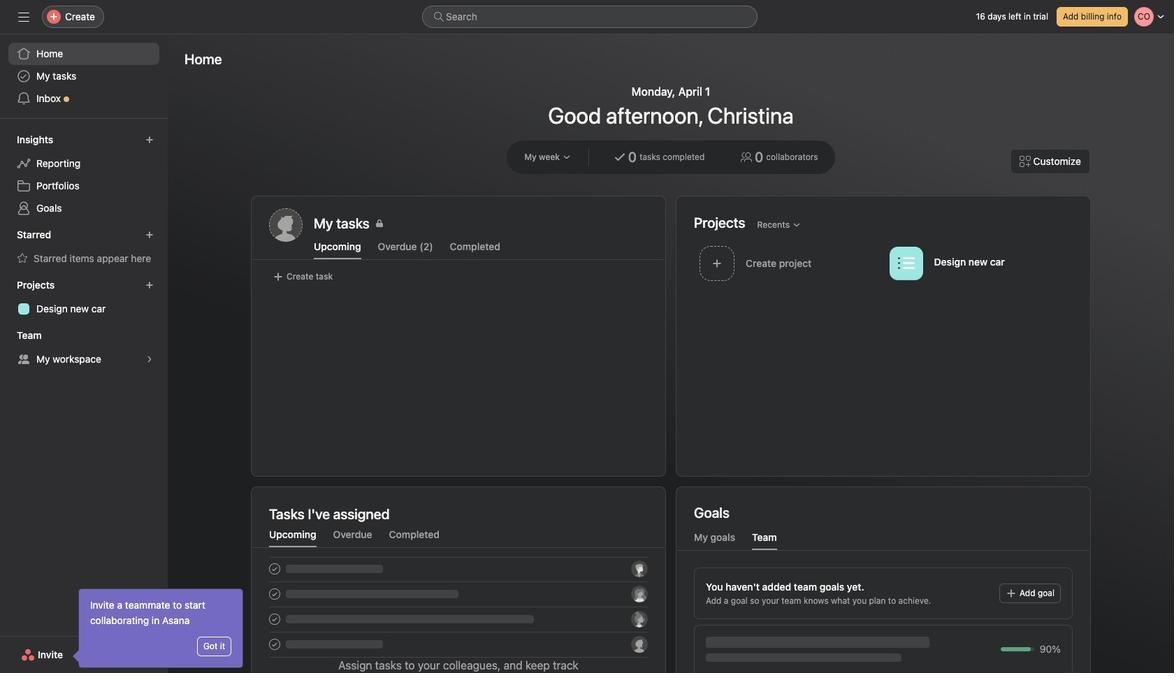 Task type: vqa. For each thing, say whether or not it's contained in the screenshot.
New project or portfolio icon
yes



Task type: describe. For each thing, give the bounding box(es) containing it.
teams element
[[0, 323, 168, 373]]

hide sidebar image
[[18, 11, 29, 22]]

starred element
[[0, 222, 168, 273]]

add items to starred image
[[145, 231, 154, 239]]

new insights image
[[145, 136, 154, 144]]

see details, my workspace image
[[145, 355, 154, 363]]

new project or portfolio image
[[145, 281, 154, 289]]



Task type: locate. For each thing, give the bounding box(es) containing it.
add profile photo image
[[269, 208, 303, 242]]

list box
[[422, 6, 758, 28]]

projects element
[[0, 273, 168, 323]]

insights element
[[0, 127, 168, 222]]

global element
[[0, 34, 168, 118]]

list item
[[694, 242, 884, 284]]

tooltip
[[75, 589, 243, 667]]

list image
[[898, 255, 915, 272]]



